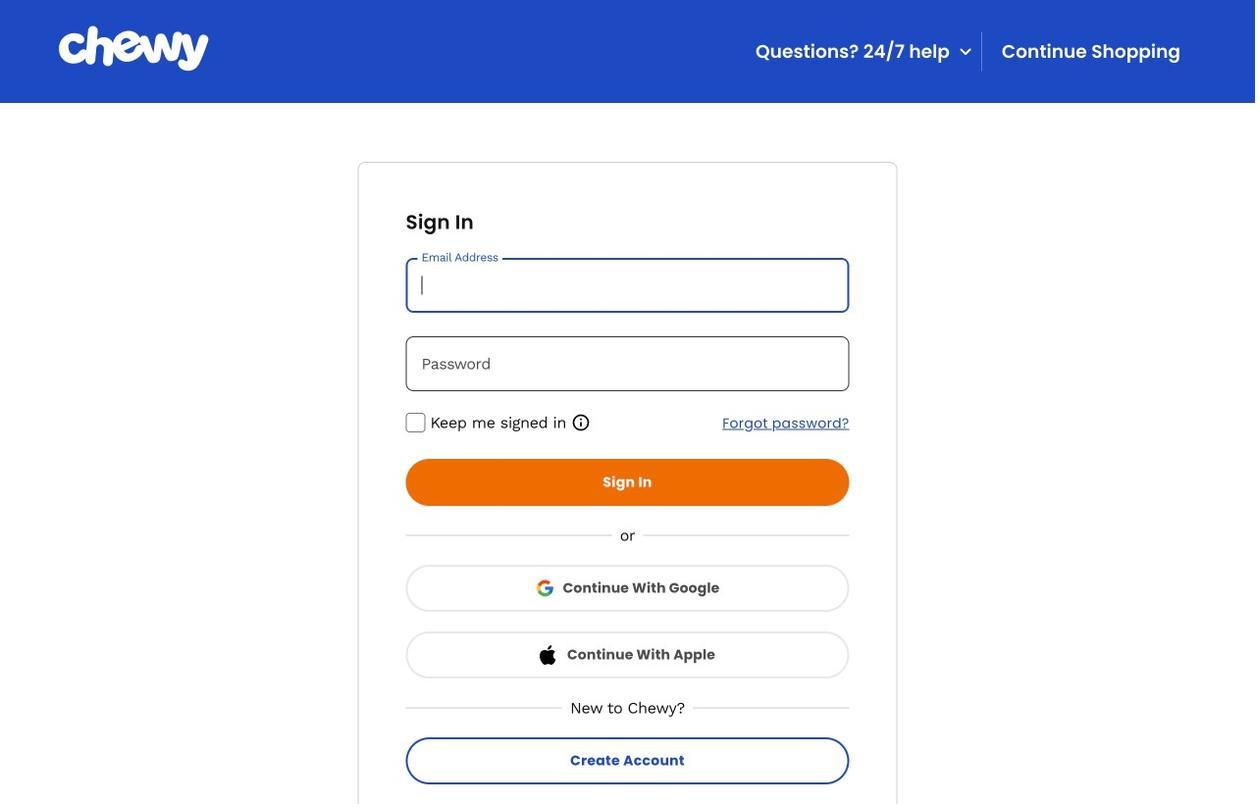 Task type: locate. For each thing, give the bounding box(es) containing it.
None password field
[[406, 337, 850, 392]]

more info image
[[571, 413, 591, 433]]

None email field
[[406, 258, 850, 313]]



Task type: vqa. For each thing, say whether or not it's contained in the screenshot.
email field
yes



Task type: describe. For each thing, give the bounding box(es) containing it.
chewy logo image
[[59, 26, 208, 71]]



